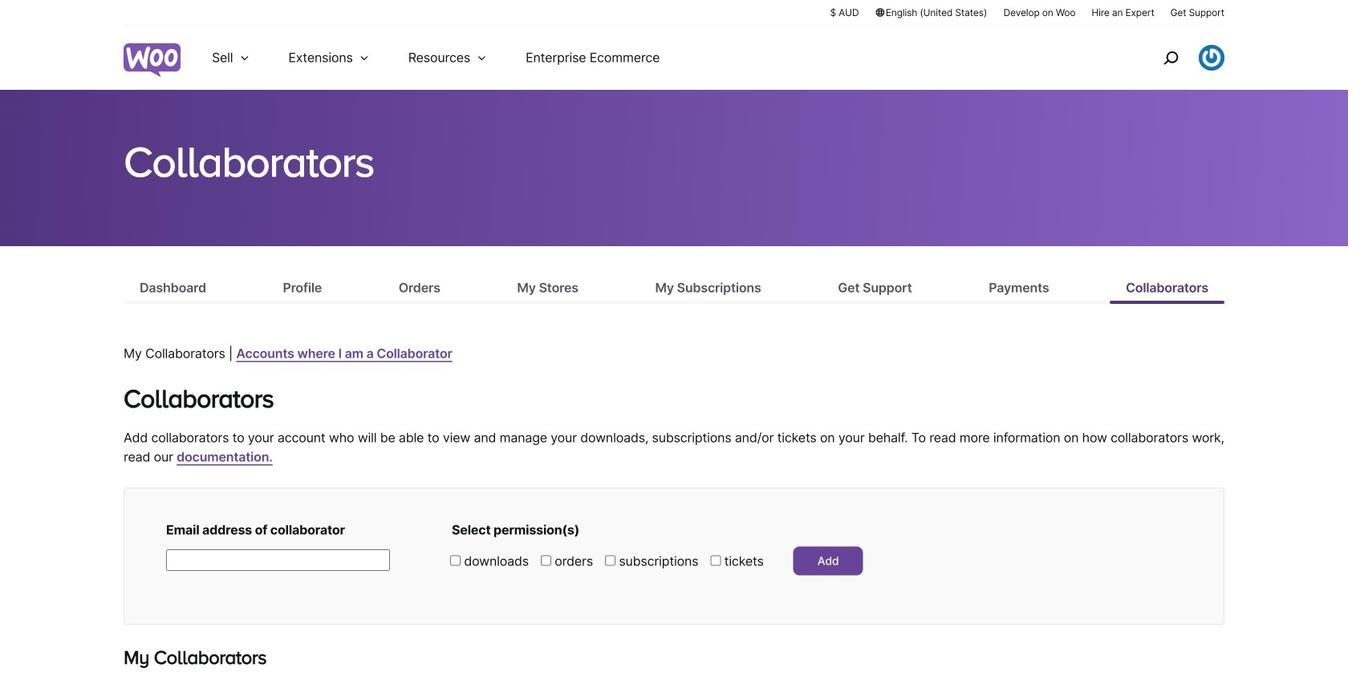 Task type: describe. For each thing, give the bounding box(es) containing it.
service navigation menu element
[[1129, 32, 1225, 84]]

search image
[[1158, 45, 1184, 71]]



Task type: locate. For each thing, give the bounding box(es) containing it.
None checkbox
[[450, 556, 461, 566], [541, 556, 551, 566], [450, 556, 461, 566], [541, 556, 551, 566]]

None checkbox
[[605, 556, 616, 566], [711, 556, 721, 566], [605, 556, 616, 566], [711, 556, 721, 566]]

open account menu image
[[1199, 45, 1225, 71]]



